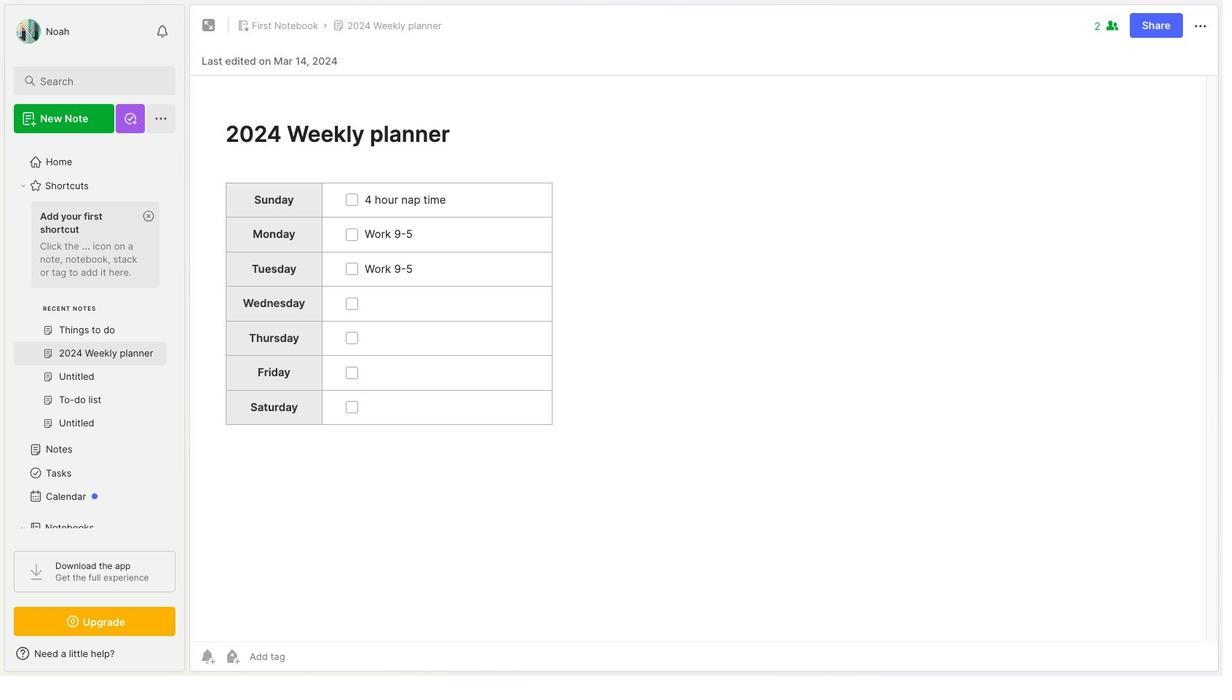 Task type: describe. For each thing, give the bounding box(es) containing it.
none search field inside the main element
[[40, 72, 162, 90]]

Account field
[[14, 17, 70, 46]]

Add tag field
[[248, 650, 358, 663]]

click to collapse image
[[184, 650, 195, 667]]

group inside tree
[[14, 197, 167, 444]]

More actions field
[[1192, 16, 1210, 35]]

main element
[[0, 0, 189, 677]]



Task type: vqa. For each thing, say whether or not it's contained in the screenshot.
NOTEBOOKS link on the bottom of the page
no



Task type: locate. For each thing, give the bounding box(es) containing it.
WHAT'S NEW field
[[5, 642, 184, 666]]

tree
[[5, 142, 184, 666]]

None search field
[[40, 72, 162, 90]]

add tag image
[[224, 648, 241, 666]]

expand note image
[[200, 17, 218, 34]]

expand notebooks image
[[19, 524, 28, 533]]

Search text field
[[40, 74, 162, 88]]

more actions image
[[1192, 17, 1210, 35]]

note window element
[[189, 4, 1219, 676]]

group
[[14, 197, 167, 444]]

add a reminder image
[[199, 648, 216, 666]]

Note Editor text field
[[190, 75, 1218, 642]]

tree inside the main element
[[5, 142, 184, 666]]



